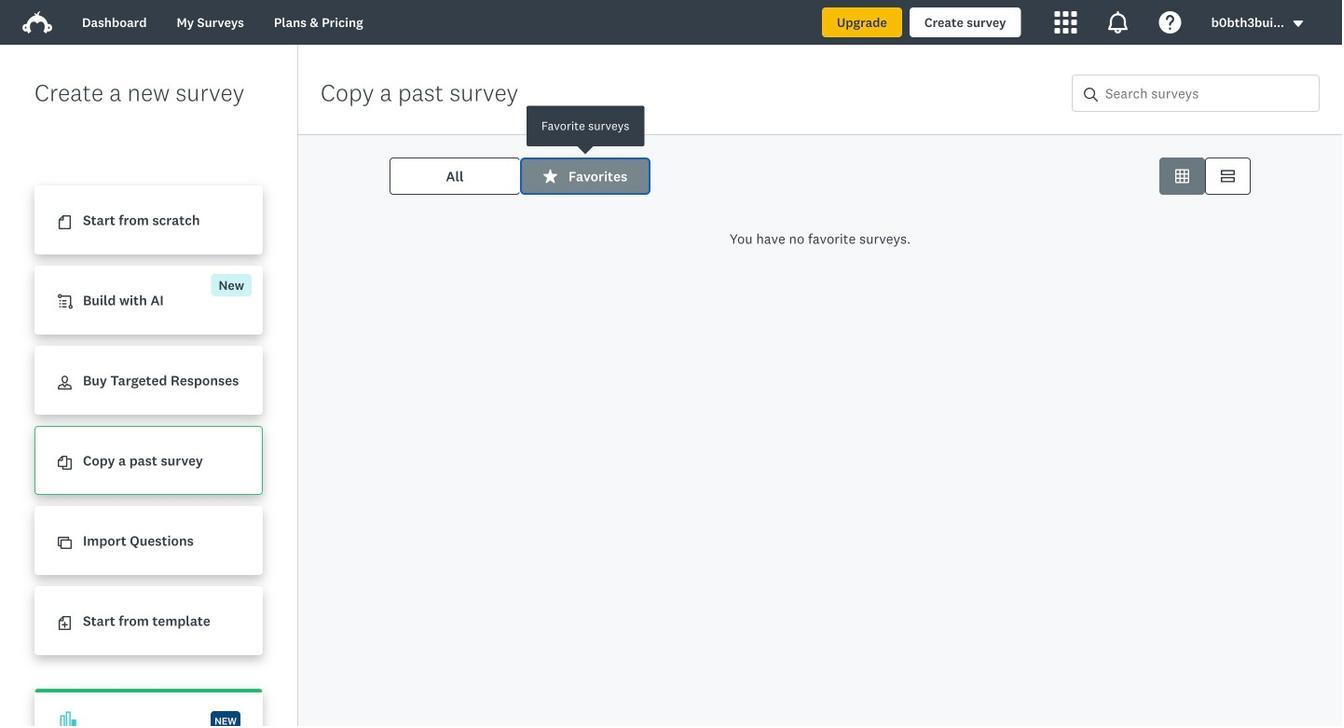 Task type: locate. For each thing, give the bounding box(es) containing it.
2 brand logo image from the top
[[22, 11, 52, 34]]

notification center icon image
[[1107, 11, 1130, 34]]

brand logo image
[[22, 7, 52, 37], [22, 11, 52, 34]]

clone image
[[58, 536, 72, 550]]

tooltip
[[446, 106, 725, 146]]

dropdown arrow icon image
[[1292, 17, 1305, 30], [1294, 20, 1304, 27]]

documentplus image
[[58, 616, 72, 630]]

search image
[[1084, 88, 1098, 102]]

products icon image
[[1055, 11, 1077, 34], [1055, 11, 1077, 34]]



Task type: describe. For each thing, give the bounding box(es) containing it.
user image
[[58, 376, 72, 390]]

textboxmultiple image
[[1221, 169, 1235, 183]]

Search surveys field
[[1098, 76, 1319, 111]]

document image
[[58, 216, 72, 230]]

starfilled image
[[544, 169, 558, 183]]

help icon image
[[1159, 11, 1182, 34]]

documentclone image
[[58, 456, 72, 470]]

grid image
[[1176, 169, 1190, 183]]

1 brand logo image from the top
[[22, 7, 52, 37]]



Task type: vqa. For each thing, say whether or not it's contained in the screenshot.
Folders icon
no



